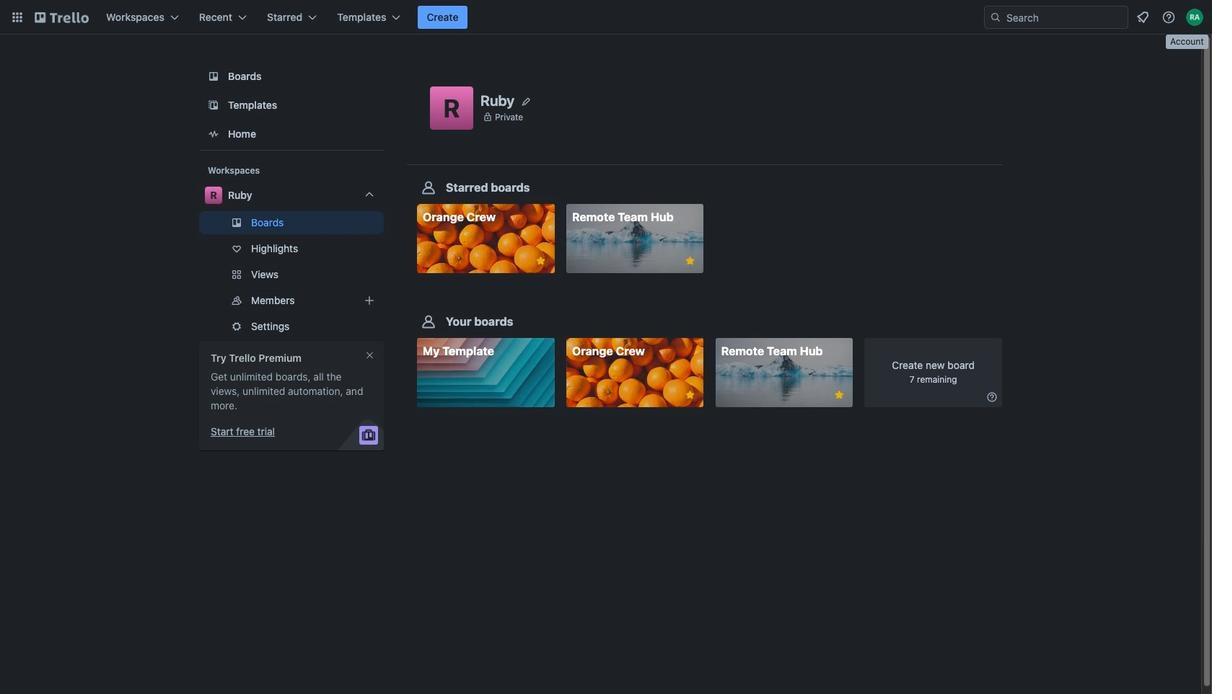 Task type: vqa. For each thing, say whether or not it's contained in the screenshot.
the Color: green, title: none IMAGE
no



Task type: locate. For each thing, give the bounding box(es) containing it.
1 horizontal spatial click to unstar this board. it will be removed from your starred list. image
[[684, 255, 697, 268]]

0 notifications image
[[1134, 9, 1152, 26]]

tooltip
[[1166, 35, 1208, 49]]

2 horizontal spatial click to unstar this board. it will be removed from your starred list. image
[[833, 389, 846, 402]]

template board image
[[205, 97, 222, 114]]

board image
[[205, 68, 222, 85]]

search image
[[990, 12, 1002, 23]]

Search field
[[1002, 7, 1128, 27]]

back to home image
[[35, 6, 89, 29]]

click to unstar this board. it will be removed from your starred list. image
[[534, 255, 547, 268], [684, 255, 697, 268], [833, 389, 846, 402]]

home image
[[205, 126, 222, 143]]

primary element
[[0, 0, 1212, 35]]



Task type: describe. For each thing, give the bounding box(es) containing it.
sm image
[[985, 391, 999, 405]]

open information menu image
[[1162, 10, 1176, 25]]

ruby anderson (rubyanderson7) image
[[1186, 9, 1204, 26]]

0 horizontal spatial click to unstar this board. it will be removed from your starred list. image
[[534, 255, 547, 268]]

add image
[[361, 292, 378, 310]]



